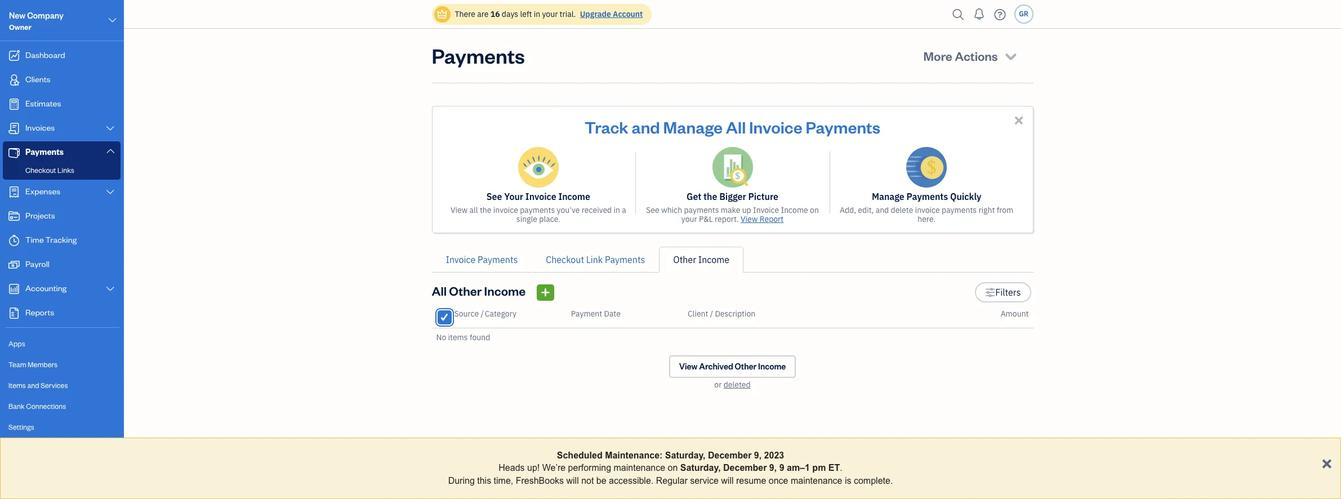 Task type: vqa. For each thing, say whether or not it's contained in the screenshot.
"Invoice" within the "Invoice Payments" link
yes



Task type: describe. For each thing, give the bounding box(es) containing it.
1 horizontal spatial 9,
[[769, 463, 777, 473]]

payments inside "link"
[[605, 254, 645, 265]]

payments for add,
[[942, 205, 977, 215]]

items and services
[[8, 381, 68, 390]]

chevron large down image for accounting
[[105, 284, 115, 293]]

category
[[485, 309, 516, 319]]

payment
[[571, 309, 602, 319]]

settings link
[[3, 417, 121, 437]]

view archived other income
[[679, 361, 786, 372]]

go to help image
[[991, 6, 1009, 23]]

on inside scheduled maintenance: saturday, december 9, 2023 heads up! we're performing maintenance on saturday, december 9, 9 am–1 pm et . during this time, freshbooks will not be accessible. regular service will resume once maintenance is complete.
[[668, 463, 678, 473]]

members
[[28, 360, 58, 369]]

chevron large down image for expenses
[[105, 188, 115, 197]]

project image
[[7, 211, 21, 222]]

this
[[477, 476, 491, 485]]

service
[[690, 476, 719, 485]]

manage payments quickly add, edit, and delete invoice payments right from here.
[[840, 191, 1014, 224]]

description
[[715, 309, 755, 319]]

1 vertical spatial december
[[723, 463, 767, 473]]

see for which
[[646, 205, 659, 215]]

1 horizontal spatial maintenance
[[791, 476, 842, 485]]

heads
[[499, 463, 525, 473]]

× button
[[1322, 452, 1332, 472]]

invoice for your
[[493, 205, 518, 215]]

view report
[[741, 214, 784, 224]]

0 vertical spatial december
[[708, 451, 752, 460]]

and inside manage payments quickly add, edit, and delete invoice payments right from here.
[[876, 205, 889, 215]]

a
[[622, 205, 626, 215]]

1 horizontal spatial other
[[673, 254, 696, 265]]

the inside see your invoice income view all the invoice payments you've received in a single place.
[[480, 205, 491, 215]]

0 horizontal spatial manage
[[663, 116, 723, 137]]

connections
[[26, 402, 66, 411]]

/ for category
[[481, 309, 484, 319]]

no
[[436, 332, 446, 342]]

up
[[742, 205, 751, 215]]

clients link
[[3, 69, 121, 92]]

in inside see your invoice income view all the invoice payments you've received in a single place.
[[614, 205, 620, 215]]

bank
[[8, 402, 25, 411]]

days
[[502, 9, 518, 19]]

get the bigger picture image
[[712, 147, 753, 188]]

view archived other income link
[[669, 355, 796, 378]]

place.
[[539, 214, 560, 224]]

0 vertical spatial saturday,
[[665, 451, 706, 460]]

invoices link
[[3, 117, 121, 140]]

and for services
[[27, 381, 39, 390]]

left
[[520, 9, 532, 19]]

report image
[[7, 308, 21, 319]]

no items found
[[436, 332, 490, 342]]

payroll link
[[3, 253, 121, 277]]

0 vertical spatial your
[[542, 9, 558, 19]]

client image
[[7, 74, 21, 86]]

reports link
[[3, 302, 121, 325]]

manage inside manage payments quickly add, edit, and delete invoice payments right from here.
[[872, 191, 904, 202]]

p&l
[[699, 214, 713, 224]]

payment date button
[[571, 309, 621, 319]]

report
[[760, 214, 784, 224]]

am–1
[[787, 463, 810, 473]]

0 vertical spatial the
[[704, 191, 717, 202]]

checkout for checkout link payments
[[546, 254, 584, 265]]

up!
[[527, 463, 540, 473]]

client / description
[[688, 309, 755, 319]]

crown image
[[436, 8, 448, 20]]

you've
[[557, 205, 580, 215]]

projects
[[25, 210, 55, 221]]

track
[[585, 116, 628, 137]]

trial.
[[560, 9, 576, 19]]

scheduled maintenance: saturday, december 9, 2023 heads up! we're performing maintenance on saturday, december 9, 9 am–1 pm et . during this time, freshbooks will not be accessible. regular service will resume once maintenance is complete.
[[448, 451, 893, 485]]

main element
[[0, 0, 152, 499]]

payments inside see which payments make up invoice income on your p&l report.
[[684, 205, 719, 215]]

client
[[688, 309, 708, 319]]

notifications image
[[970, 3, 988, 25]]

items
[[448, 332, 468, 342]]

source
[[454, 309, 479, 319]]

is
[[845, 476, 851, 485]]

actions
[[955, 48, 998, 64]]

or deleted
[[714, 380, 751, 390]]

we're
[[542, 463, 566, 473]]

other income link
[[659, 247, 743, 273]]

freshbooks
[[516, 476, 564, 485]]

add,
[[840, 205, 856, 215]]

track and manage all invoice payments
[[585, 116, 880, 137]]

resume
[[736, 476, 766, 485]]

chart image
[[7, 283, 21, 295]]

search image
[[949, 6, 967, 23]]

expenses
[[25, 186, 60, 197]]

amount
[[1001, 309, 1029, 319]]

invoice inside see your invoice income view all the invoice payments you've received in a single place.
[[525, 191, 556, 202]]

checkout links link
[[5, 163, 118, 177]]

chevrondown image
[[1003, 48, 1019, 64]]

expenses link
[[3, 181, 121, 204]]

new
[[9, 10, 25, 21]]

income inside see your invoice income view all the invoice payments you've received in a single place.
[[558, 191, 590, 202]]

check image
[[439, 311, 450, 323]]

more actions
[[924, 48, 998, 64]]

there are 16 days left in your trial. upgrade account
[[455, 9, 643, 19]]

chevron large down image for payments
[[105, 146, 115, 155]]

1 will from the left
[[566, 476, 579, 485]]

2 vertical spatial other
[[735, 361, 757, 372]]

filters button
[[975, 282, 1031, 302]]

edit,
[[858, 205, 874, 215]]

payments inside "main" element
[[25, 146, 64, 157]]

maintenance:
[[605, 451, 663, 460]]

all
[[470, 205, 478, 215]]

bank connections
[[8, 402, 66, 411]]

timer image
[[7, 235, 21, 246]]

invoice payments
[[446, 254, 518, 265]]



Task type: locate. For each thing, give the bounding box(es) containing it.
2 vertical spatial and
[[27, 381, 39, 390]]

0 vertical spatial and
[[632, 116, 660, 137]]

view inside see your invoice income view all the invoice payments you've received in a single place.
[[451, 205, 468, 215]]

1 vertical spatial see
[[646, 205, 659, 215]]

source / category
[[454, 309, 516, 319]]

view for view archived other income
[[679, 361, 698, 372]]

chevron large down image
[[105, 124, 115, 133], [105, 284, 115, 293]]

invoice image
[[7, 123, 21, 134]]

0 horizontal spatial your
[[542, 9, 558, 19]]

chevron large down image
[[107, 14, 118, 27], [105, 146, 115, 155], [105, 188, 115, 197]]

1 horizontal spatial all
[[726, 116, 746, 137]]

reports
[[25, 307, 54, 318]]

close image
[[1012, 114, 1025, 127]]

payment image
[[7, 147, 21, 158]]

see for your
[[487, 191, 502, 202]]

9,
[[754, 451, 762, 460], [769, 463, 777, 473]]

×
[[1322, 452, 1332, 472]]

0 vertical spatial on
[[810, 205, 819, 215]]

on left add,
[[810, 205, 819, 215]]

1 payments from the left
[[520, 205, 555, 215]]

bank connections link
[[3, 397, 121, 416]]

the right get
[[704, 191, 717, 202]]

see your invoice income image
[[518, 147, 559, 188]]

.
[[840, 463, 842, 473]]

new company owner
[[9, 10, 64, 32]]

see inside see which payments make up invoice income on your p&l report.
[[646, 205, 659, 215]]

1 vertical spatial manage
[[872, 191, 904, 202]]

will left not
[[566, 476, 579, 485]]

once
[[769, 476, 788, 485]]

items
[[8, 381, 26, 390]]

add new other income entry image
[[540, 286, 551, 300]]

view right make
[[741, 214, 758, 224]]

apps link
[[3, 334, 121, 354]]

your
[[542, 9, 558, 19], [681, 214, 697, 224]]

2 vertical spatial chevron large down image
[[105, 188, 115, 197]]

2 horizontal spatial view
[[741, 214, 758, 224]]

on inside see which payments make up invoice income on your p&l report.
[[810, 205, 819, 215]]

9, left 9
[[769, 463, 777, 473]]

the right the all
[[480, 205, 491, 215]]

your left p&l
[[681, 214, 697, 224]]

1 vertical spatial checkout
[[546, 254, 584, 265]]

checkout
[[25, 166, 56, 175], [546, 254, 584, 265]]

/ for description
[[710, 309, 713, 319]]

9, left 2023
[[754, 451, 762, 460]]

time tracking link
[[3, 229, 121, 252]]

/ right client
[[710, 309, 713, 319]]

1 vertical spatial and
[[876, 205, 889, 215]]

1 vertical spatial on
[[668, 463, 678, 473]]

dashboard link
[[3, 44, 121, 68]]

0 horizontal spatial other
[[449, 283, 482, 299]]

0 vertical spatial in
[[534, 9, 540, 19]]

and inside "main" element
[[27, 381, 39, 390]]

2 horizontal spatial and
[[876, 205, 889, 215]]

1 vertical spatial your
[[681, 214, 697, 224]]

your inside see which payments make up invoice income on your p&l report.
[[681, 214, 697, 224]]

1 vertical spatial saturday,
[[680, 463, 721, 473]]

in
[[534, 9, 540, 19], [614, 205, 620, 215]]

0 vertical spatial see
[[487, 191, 502, 202]]

0 horizontal spatial 9,
[[754, 451, 762, 460]]

single
[[516, 214, 537, 224]]

1 horizontal spatial manage
[[872, 191, 904, 202]]

0 vertical spatial chevron large down image
[[107, 14, 118, 27]]

in left a
[[614, 205, 620, 215]]

invoice inside manage payments quickly add, edit, and delete invoice payments right from here.
[[915, 205, 940, 215]]

payments inside manage payments quickly add, edit, and delete invoice payments right from here.
[[942, 205, 977, 215]]

your
[[504, 191, 523, 202]]

1 horizontal spatial payments
[[684, 205, 719, 215]]

complete.
[[854, 476, 893, 485]]

0 horizontal spatial view
[[451, 205, 468, 215]]

9
[[779, 463, 784, 473]]

1 horizontal spatial and
[[632, 116, 660, 137]]

projects link
[[3, 205, 121, 228]]

invoice payments link
[[432, 247, 532, 273]]

settings image
[[985, 286, 995, 299]]

1 vertical spatial the
[[480, 205, 491, 215]]

and right track
[[632, 116, 660, 137]]

1 vertical spatial in
[[614, 205, 620, 215]]

and for manage
[[632, 116, 660, 137]]

1 horizontal spatial invoice
[[915, 205, 940, 215]]

1 vertical spatial chevron large down image
[[105, 284, 115, 293]]

1 vertical spatial chevron large down image
[[105, 146, 115, 155]]

1 horizontal spatial view
[[679, 361, 698, 372]]

0 vertical spatial maintenance
[[614, 463, 665, 473]]

income inside see which payments make up invoice income on your p&l report.
[[781, 205, 808, 215]]

see which payments make up invoice income on your p&l report.
[[646, 205, 819, 224]]

invoice right delete
[[915, 205, 940, 215]]

deleted link
[[724, 380, 751, 390]]

other down which
[[673, 254, 696, 265]]

invoice
[[493, 205, 518, 215], [915, 205, 940, 215]]

0 horizontal spatial see
[[487, 191, 502, 202]]

0 horizontal spatial and
[[27, 381, 39, 390]]

will right service
[[721, 476, 734, 485]]

/ right source
[[481, 309, 484, 319]]

chevron large down image up payments link
[[105, 124, 115, 133]]

owner
[[9, 23, 31, 32]]

filters
[[995, 287, 1021, 298]]

estimates
[[25, 98, 61, 109]]

0 horizontal spatial maintenance
[[614, 463, 665, 473]]

will
[[566, 476, 579, 485], [721, 476, 734, 485]]

time
[[25, 234, 44, 245]]

see left your on the top of the page
[[487, 191, 502, 202]]

time tracking
[[25, 234, 77, 245]]

tracking
[[45, 234, 77, 245]]

chevron large down image inside invoices link
[[105, 124, 115, 133]]

other up deleted link
[[735, 361, 757, 372]]

0 horizontal spatial payments
[[520, 205, 555, 215]]

manage
[[663, 116, 723, 137], [872, 191, 904, 202]]

on up regular
[[668, 463, 678, 473]]

here.
[[918, 214, 936, 224]]

dashboard
[[25, 50, 65, 60]]

your left trial.
[[542, 9, 558, 19]]

more actions button
[[913, 42, 1029, 69]]

account
[[613, 9, 643, 19]]

1 horizontal spatial the
[[704, 191, 717, 202]]

maintenance down pm
[[791, 476, 842, 485]]

other income
[[673, 254, 729, 265]]

1 horizontal spatial your
[[681, 214, 697, 224]]

accessible.
[[609, 476, 654, 485]]

see inside see your invoice income view all the invoice payments you've received in a single place.
[[487, 191, 502, 202]]

amount button
[[1001, 309, 1029, 319]]

2 chevron large down image from the top
[[105, 284, 115, 293]]

payments inside see your invoice income view all the invoice payments you've received in a single place.
[[520, 205, 555, 215]]

checkout for checkout links
[[25, 166, 56, 175]]

items and services link
[[3, 376, 121, 395]]

/
[[481, 309, 484, 319], [710, 309, 713, 319]]

money image
[[7, 259, 21, 270]]

estimate image
[[7, 99, 21, 110]]

services
[[41, 381, 68, 390]]

1 horizontal spatial /
[[710, 309, 713, 319]]

payments for income
[[520, 205, 555, 215]]

view left 'archived'
[[679, 361, 698, 372]]

0 horizontal spatial will
[[566, 476, 579, 485]]

saturday, up regular
[[665, 451, 706, 460]]

all up "get the bigger picture"
[[726, 116, 746, 137]]

1 vertical spatial maintenance
[[791, 476, 842, 485]]

0 vertical spatial chevron large down image
[[105, 124, 115, 133]]

view for view report
[[741, 214, 758, 224]]

checkout left link
[[546, 254, 584, 265]]

invoice for payments
[[915, 205, 940, 215]]

2 invoice from the left
[[915, 205, 940, 215]]

2 horizontal spatial payments
[[942, 205, 977, 215]]

2 payments from the left
[[684, 205, 719, 215]]

dashboard image
[[7, 50, 21, 61]]

received
[[582, 205, 612, 215]]

checkout link payments
[[546, 254, 645, 265]]

× dialog
[[0, 438, 1341, 499]]

1 vertical spatial all
[[432, 283, 447, 299]]

other up source
[[449, 283, 482, 299]]

see left which
[[646, 205, 659, 215]]

checkout up 'expenses'
[[25, 166, 56, 175]]

regular
[[656, 476, 688, 485]]

1 horizontal spatial will
[[721, 476, 734, 485]]

chevron large down image for invoices
[[105, 124, 115, 133]]

saturday,
[[665, 451, 706, 460], [680, 463, 721, 473]]

chevron large down image inside expenses link
[[105, 188, 115, 197]]

1 invoice from the left
[[493, 205, 518, 215]]

payments inside manage payments quickly add, edit, and delete invoice payments right from here.
[[907, 191, 948, 202]]

archived
[[699, 361, 733, 372]]

during
[[448, 476, 475, 485]]

company
[[27, 10, 64, 21]]

manage payments quickly image
[[906, 147, 947, 188]]

0 horizontal spatial all
[[432, 283, 447, 299]]

and right the edit,
[[876, 205, 889, 215]]

december
[[708, 451, 752, 460], [723, 463, 767, 473]]

deleted
[[724, 380, 751, 390]]

upgrade
[[580, 9, 611, 19]]

gr
[[1019, 10, 1028, 18]]

1 chevron large down image from the top
[[105, 124, 115, 133]]

clients
[[25, 74, 50, 84]]

get the bigger picture
[[687, 191, 778, 202]]

payments down get
[[684, 205, 719, 215]]

0 vertical spatial checkout
[[25, 166, 56, 175]]

0 horizontal spatial on
[[668, 463, 678, 473]]

and right items
[[27, 381, 39, 390]]

chevron large down image inside accounting link
[[105, 284, 115, 293]]

3 payments from the left
[[942, 205, 977, 215]]

checkout inside "main" element
[[25, 166, 56, 175]]

0 horizontal spatial in
[[534, 9, 540, 19]]

in right left
[[534, 9, 540, 19]]

link
[[586, 254, 603, 265]]

0 horizontal spatial the
[[480, 205, 491, 215]]

invoice inside see your invoice income view all the invoice payments you've received in a single place.
[[493, 205, 518, 215]]

make
[[721, 205, 740, 215]]

payments link
[[3, 141, 121, 163]]

invoice down your on the top of the page
[[493, 205, 518, 215]]

0 horizontal spatial /
[[481, 309, 484, 319]]

all up check icon
[[432, 283, 447, 299]]

1 horizontal spatial checkout
[[546, 254, 584, 265]]

1 / from the left
[[481, 309, 484, 319]]

payments down your on the top of the page
[[520, 205, 555, 215]]

apps
[[8, 339, 25, 348]]

chevron large down image down payroll link
[[105, 284, 115, 293]]

delete
[[891, 205, 913, 215]]

expense image
[[7, 186, 21, 198]]

et
[[828, 463, 840, 473]]

right
[[979, 205, 995, 215]]

0 vertical spatial manage
[[663, 116, 723, 137]]

1 horizontal spatial in
[[614, 205, 620, 215]]

16
[[490, 9, 500, 19]]

checkout inside "link"
[[546, 254, 584, 265]]

saturday, up service
[[680, 463, 721, 473]]

upgrade account link
[[578, 9, 643, 19]]

1 horizontal spatial on
[[810, 205, 819, 215]]

maintenance down maintenance:
[[614, 463, 665, 473]]

accounting link
[[3, 278, 121, 301]]

or
[[714, 380, 722, 390]]

report.
[[715, 214, 739, 224]]

get
[[687, 191, 701, 202]]

invoice inside see which payments make up invoice income on your p&l report.
[[753, 205, 779, 215]]

1 vertical spatial 9,
[[769, 463, 777, 473]]

2 horizontal spatial other
[[735, 361, 757, 372]]

0 horizontal spatial checkout
[[25, 166, 56, 175]]

1 vertical spatial other
[[449, 283, 482, 299]]

0 vertical spatial 9,
[[754, 451, 762, 460]]

2 will from the left
[[721, 476, 734, 485]]

1 horizontal spatial see
[[646, 205, 659, 215]]

0 vertical spatial other
[[673, 254, 696, 265]]

0 horizontal spatial invoice
[[493, 205, 518, 215]]

view left the all
[[451, 205, 468, 215]]

2 / from the left
[[710, 309, 713, 319]]

payments down quickly
[[942, 205, 977, 215]]

checkout links
[[25, 166, 74, 175]]

0 vertical spatial all
[[726, 116, 746, 137]]



